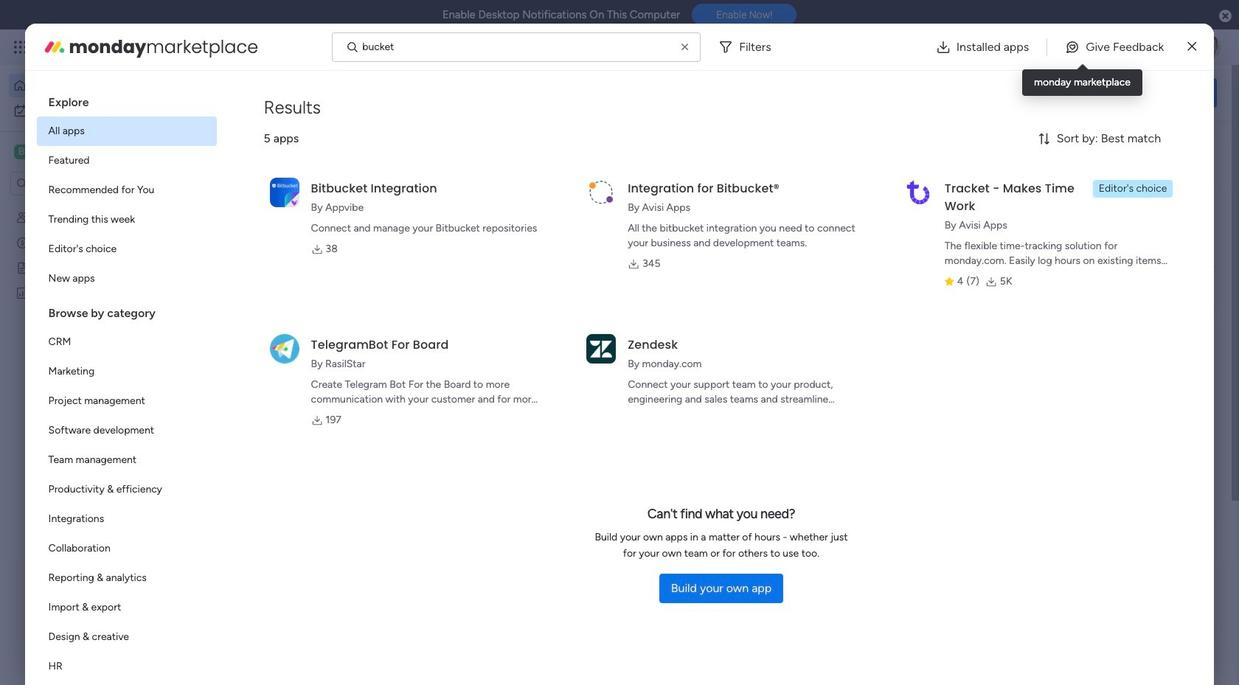 Task type: locate. For each thing, give the bounding box(es) containing it.
invite members image
[[1043, 40, 1058, 55]]

app logo image
[[270, 178, 299, 207], [587, 178, 616, 207], [904, 178, 934, 207], [270, 334, 299, 364], [587, 334, 616, 364]]

dapulse x slim image
[[1189, 38, 1197, 56], [1196, 137, 1213, 154]]

dapulse close image
[[1220, 9, 1233, 24]]

2 heading from the top
[[37, 294, 217, 328]]

0 vertical spatial dapulse x slim image
[[1189, 38, 1197, 56]]

1 vertical spatial heading
[[37, 294, 217, 328]]

heading
[[37, 83, 217, 117], [37, 294, 217, 328]]

1 heading from the top
[[37, 83, 217, 117]]

list box
[[37, 83, 217, 686], [0, 202, 188, 504]]

see plans image
[[245, 39, 258, 55]]

terry turtle image
[[1199, 35, 1222, 59]]

0 vertical spatial heading
[[37, 83, 217, 117]]

public board image
[[15, 261, 30, 275]]

option
[[9, 74, 179, 97], [9, 99, 179, 123], [37, 117, 217, 146], [37, 146, 217, 176], [37, 176, 217, 205], [0, 204, 188, 207], [37, 205, 217, 235], [37, 235, 217, 264], [37, 264, 217, 294], [37, 328, 217, 357], [37, 357, 217, 387], [37, 387, 217, 416], [37, 416, 217, 446], [37, 446, 217, 475], [37, 475, 217, 505], [37, 505, 217, 534], [37, 534, 217, 564], [37, 564, 217, 593], [37, 593, 217, 623], [37, 623, 217, 652], [37, 652, 217, 682]]

workspace image
[[14, 144, 29, 160]]

Search in workspace field
[[31, 175, 123, 192]]



Task type: describe. For each thing, give the bounding box(es) containing it.
check circle image
[[1019, 187, 1028, 198]]

search everything image
[[1112, 40, 1126, 55]]

v2 bolt switch image
[[1123, 85, 1132, 101]]

getting started element
[[996, 567, 1218, 626]]

help image
[[1144, 40, 1159, 55]]

monday marketplace image
[[43, 35, 66, 59]]

public dashboard image
[[15, 286, 30, 300]]

circle o image
[[1019, 243, 1028, 254]]

quick search results list box
[[228, 168, 961, 544]]

2 image
[[1021, 30, 1035, 47]]

workspace selection element
[[14, 143, 93, 161]]

monday marketplace image
[[1075, 40, 1090, 55]]

help center element
[[996, 638, 1218, 686]]

select product image
[[13, 40, 28, 55]]

notifications image
[[978, 40, 993, 55]]

v2 user feedback image
[[1008, 84, 1019, 101]]

update feed image
[[1010, 40, 1025, 55]]

1 vertical spatial dapulse x slim image
[[1196, 137, 1213, 154]]



Task type: vqa. For each thing, say whether or not it's contained in the screenshot.
Due Date to the bottom
no



